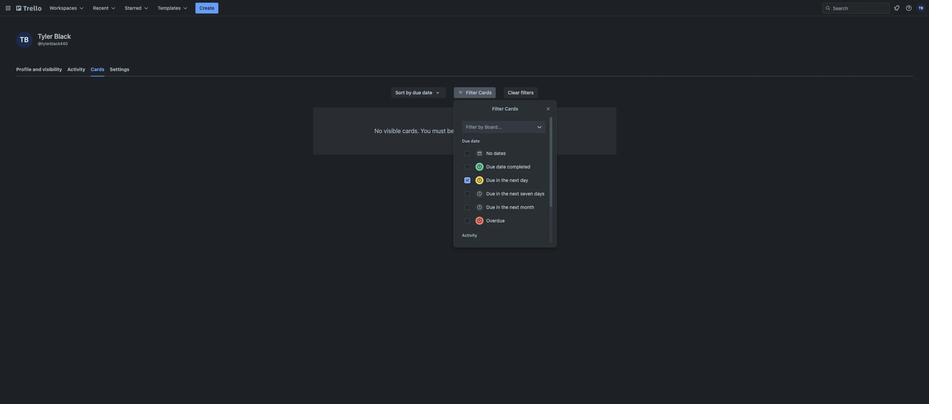Task type: describe. For each thing, give the bounding box(es) containing it.
tyler black (tylerblack440) image inside primary element
[[918, 4, 926, 12]]

date inside popup button
[[423, 90, 433, 95]]

no for no visible cards. you must be added to a card for it to appear here.
[[375, 127, 383, 135]]

by for sort
[[406, 90, 412, 95]]

added
[[456, 127, 473, 135]]

starred button
[[121, 3, 152, 13]]

black
[[54, 32, 71, 40]]

days
[[535, 191, 545, 197]]

due in the next seven days
[[487, 191, 545, 197]]

0 vertical spatial cards
[[91, 66, 104, 72]]

filter inside button
[[466, 90, 478, 95]]

due in the next month
[[487, 204, 535, 210]]

2 vertical spatial filter
[[466, 124, 477, 130]]

tylerblack440
[[41, 41, 68, 46]]

appear
[[521, 127, 540, 135]]

sort by due date button
[[392, 87, 446, 98]]

starred
[[125, 5, 142, 11]]

create
[[200, 5, 215, 11]]

next for seven
[[510, 191, 519, 197]]

workspaces button
[[46, 3, 88, 13]]

clear
[[508, 90, 520, 95]]

due date
[[462, 139, 480, 144]]

create button
[[196, 3, 219, 13]]

visibility
[[42, 66, 62, 72]]

card
[[486, 127, 498, 135]]

tyler black @ tylerblack440
[[38, 32, 71, 46]]

be
[[448, 127, 454, 135]]

board...
[[485, 124, 502, 130]]

no for no dates
[[487, 150, 493, 156]]

workspaces
[[50, 5, 77, 11]]

settings
[[110, 66, 129, 72]]

due
[[413, 90, 421, 95]]

profile
[[16, 66, 31, 72]]

you
[[421, 127, 431, 135]]

2 horizontal spatial cards
[[505, 106, 519, 112]]

the for day
[[502, 177, 509, 183]]

1 vertical spatial filter
[[492, 106, 504, 112]]

date for due date completed
[[497, 164, 506, 170]]

search image
[[826, 5, 831, 11]]

the for month
[[502, 204, 509, 210]]

in for due in the next seven days
[[497, 191, 500, 197]]

next for day
[[510, 177, 519, 183]]

1 vertical spatial filter cards
[[492, 106, 519, 112]]

and
[[33, 66, 41, 72]]

a
[[482, 127, 485, 135]]

filter cards button
[[454, 87, 496, 98]]

in for due in the next month
[[497, 204, 500, 210]]

@
[[38, 41, 41, 46]]

close popover image
[[546, 106, 551, 112]]



Task type: locate. For each thing, give the bounding box(es) containing it.
next left the day
[[510, 177, 519, 183]]

by for filter
[[479, 124, 484, 130]]

0 vertical spatial in
[[497, 177, 500, 183]]

month
[[521, 204, 535, 210]]

due for due date
[[462, 139, 470, 144]]

0 vertical spatial the
[[502, 177, 509, 183]]

activity
[[67, 66, 85, 72], [462, 233, 477, 238]]

date for due date
[[471, 139, 480, 144]]

2 vertical spatial in
[[497, 204, 500, 210]]

0 horizontal spatial activity
[[67, 66, 85, 72]]

0 vertical spatial filter cards
[[466, 90, 492, 95]]

3 next from the top
[[510, 204, 519, 210]]

1 vertical spatial activity
[[462, 233, 477, 238]]

0 vertical spatial filter
[[466, 90, 478, 95]]

0 vertical spatial by
[[406, 90, 412, 95]]

activity link
[[67, 63, 85, 76]]

no visible cards. you must be added to a card for it to appear here.
[[375, 127, 555, 135]]

in for due in the next day
[[497, 177, 500, 183]]

tyler black (tylerblack440) image left @
[[16, 32, 32, 48]]

the
[[502, 177, 509, 183], [502, 191, 509, 197], [502, 204, 509, 210]]

due for due in the next day
[[487, 177, 495, 183]]

1 in from the top
[[497, 177, 500, 183]]

cards link
[[91, 63, 104, 77]]

dates
[[494, 150, 506, 156]]

by left card
[[479, 124, 484, 130]]

next left seven at the top right of page
[[510, 191, 519, 197]]

due down no visible cards. you must be added to a card for it to appear here. on the top of the page
[[462, 139, 470, 144]]

2 horizontal spatial date
[[497, 164, 506, 170]]

profile and visibility link
[[16, 63, 62, 76]]

no left dates
[[487, 150, 493, 156]]

2 next from the top
[[510, 191, 519, 197]]

cards inside button
[[479, 90, 492, 95]]

for
[[500, 127, 507, 135]]

2 vertical spatial next
[[510, 204, 519, 210]]

0 horizontal spatial cards
[[91, 66, 104, 72]]

back to home image
[[16, 3, 41, 13]]

tyler
[[38, 32, 53, 40]]

0 vertical spatial date
[[423, 90, 433, 95]]

cards right "activity" link
[[91, 66, 104, 72]]

0 horizontal spatial by
[[406, 90, 412, 95]]

cards.
[[403, 127, 419, 135]]

1 vertical spatial next
[[510, 191, 519, 197]]

2 vertical spatial the
[[502, 204, 509, 210]]

filter by board...
[[466, 124, 502, 130]]

overdue
[[487, 218, 505, 224]]

here.
[[541, 127, 555, 135]]

visible
[[384, 127, 401, 135]]

0 vertical spatial next
[[510, 177, 519, 183]]

1 to from the left
[[475, 127, 480, 135]]

3 in from the top
[[497, 204, 500, 210]]

the down due in the next day
[[502, 191, 509, 197]]

0 horizontal spatial to
[[475, 127, 480, 135]]

cards down 'clear'
[[505, 106, 519, 112]]

cards left 'clear'
[[479, 90, 492, 95]]

cards
[[91, 66, 104, 72], [479, 90, 492, 95], [505, 106, 519, 112]]

clear filters button
[[504, 87, 538, 98]]

2 vertical spatial cards
[[505, 106, 519, 112]]

0 vertical spatial no
[[375, 127, 383, 135]]

1 horizontal spatial by
[[479, 124, 484, 130]]

by
[[406, 90, 412, 95], [479, 124, 484, 130]]

1 horizontal spatial to
[[514, 127, 519, 135]]

1 vertical spatial no
[[487, 150, 493, 156]]

0 notifications image
[[893, 4, 901, 12]]

1 vertical spatial cards
[[479, 90, 492, 95]]

1 horizontal spatial filter cards
[[492, 106, 519, 112]]

primary element
[[0, 0, 930, 16]]

clear filters
[[508, 90, 534, 95]]

1 horizontal spatial cards
[[479, 90, 492, 95]]

the down "due date completed"
[[502, 177, 509, 183]]

templates
[[158, 5, 181, 11]]

tyler black (tylerblack440) image
[[918, 4, 926, 12], [16, 32, 32, 48]]

date down no visible cards. you must be added to a card for it to appear here. on the top of the page
[[471, 139, 480, 144]]

0 horizontal spatial filter cards
[[466, 90, 492, 95]]

2 the from the top
[[502, 191, 509, 197]]

to left a at right top
[[475, 127, 480, 135]]

in down "due date completed"
[[497, 177, 500, 183]]

2 vertical spatial date
[[497, 164, 506, 170]]

due up 'overdue'
[[487, 204, 495, 210]]

0 horizontal spatial date
[[423, 90, 433, 95]]

filter cards inside filter cards button
[[466, 90, 492, 95]]

must
[[433, 127, 446, 135]]

1 the from the top
[[502, 177, 509, 183]]

in up 'overdue'
[[497, 204, 500, 210]]

recent button
[[89, 3, 119, 13]]

date right due
[[423, 90, 433, 95]]

1 vertical spatial tyler black (tylerblack440) image
[[16, 32, 32, 48]]

2 to from the left
[[514, 127, 519, 135]]

filters
[[521, 90, 534, 95]]

date down dates
[[497, 164, 506, 170]]

to right 'it'
[[514, 127, 519, 135]]

3 the from the top
[[502, 204, 509, 210]]

by left due
[[406, 90, 412, 95]]

next for month
[[510, 204, 519, 210]]

open information menu image
[[906, 5, 913, 11]]

1 vertical spatial the
[[502, 191, 509, 197]]

0 horizontal spatial tyler black (tylerblack440) image
[[16, 32, 32, 48]]

1 horizontal spatial date
[[471, 139, 480, 144]]

in
[[497, 177, 500, 183], [497, 191, 500, 197], [497, 204, 500, 210]]

to
[[475, 127, 480, 135], [514, 127, 519, 135]]

it
[[509, 127, 512, 135]]

1 vertical spatial by
[[479, 124, 484, 130]]

day
[[521, 177, 528, 183]]

0 horizontal spatial no
[[375, 127, 383, 135]]

completed
[[508, 164, 531, 170]]

the up 'overdue'
[[502, 204, 509, 210]]

due in the next day
[[487, 177, 528, 183]]

due for due in the next month
[[487, 204, 495, 210]]

no left visible
[[375, 127, 383, 135]]

due for due date completed
[[487, 164, 495, 170]]

next left the month
[[510, 204, 519, 210]]

tyler black (tylerblack440) image right "open information menu" image on the top right
[[918, 4, 926, 12]]

the for seven
[[502, 191, 509, 197]]

filter
[[466, 90, 478, 95], [492, 106, 504, 112], [466, 124, 477, 130]]

2 in from the top
[[497, 191, 500, 197]]

due date completed
[[487, 164, 531, 170]]

profile and visibility
[[16, 66, 62, 72]]

in down due in the next day
[[497, 191, 500, 197]]

sort
[[396, 90, 405, 95]]

date
[[423, 90, 433, 95], [471, 139, 480, 144], [497, 164, 506, 170]]

1 vertical spatial in
[[497, 191, 500, 197]]

seven
[[521, 191, 533, 197]]

1 horizontal spatial no
[[487, 150, 493, 156]]

Search field
[[831, 3, 890, 13]]

due
[[462, 139, 470, 144], [487, 164, 495, 170], [487, 177, 495, 183], [487, 191, 495, 197], [487, 204, 495, 210]]

by inside popup button
[[406, 90, 412, 95]]

no dates
[[487, 150, 506, 156]]

no
[[375, 127, 383, 135], [487, 150, 493, 156]]

due for due in the next seven days
[[487, 191, 495, 197]]

1 horizontal spatial tyler black (tylerblack440) image
[[918, 4, 926, 12]]

templates button
[[154, 3, 192, 13]]

1 next from the top
[[510, 177, 519, 183]]

filter cards
[[466, 90, 492, 95], [492, 106, 519, 112]]

recent
[[93, 5, 109, 11]]

sort by due date
[[396, 90, 433, 95]]

0 vertical spatial tyler black (tylerblack440) image
[[918, 4, 926, 12]]

0 vertical spatial activity
[[67, 66, 85, 72]]

due down due in the next day
[[487, 191, 495, 197]]

1 vertical spatial date
[[471, 139, 480, 144]]

settings link
[[110, 63, 129, 76]]

next
[[510, 177, 519, 183], [510, 191, 519, 197], [510, 204, 519, 210]]

due down no dates
[[487, 164, 495, 170]]

due down "due date completed"
[[487, 177, 495, 183]]

1 horizontal spatial activity
[[462, 233, 477, 238]]



Task type: vqa. For each thing, say whether or not it's contained in the screenshot.
the associated with day
yes



